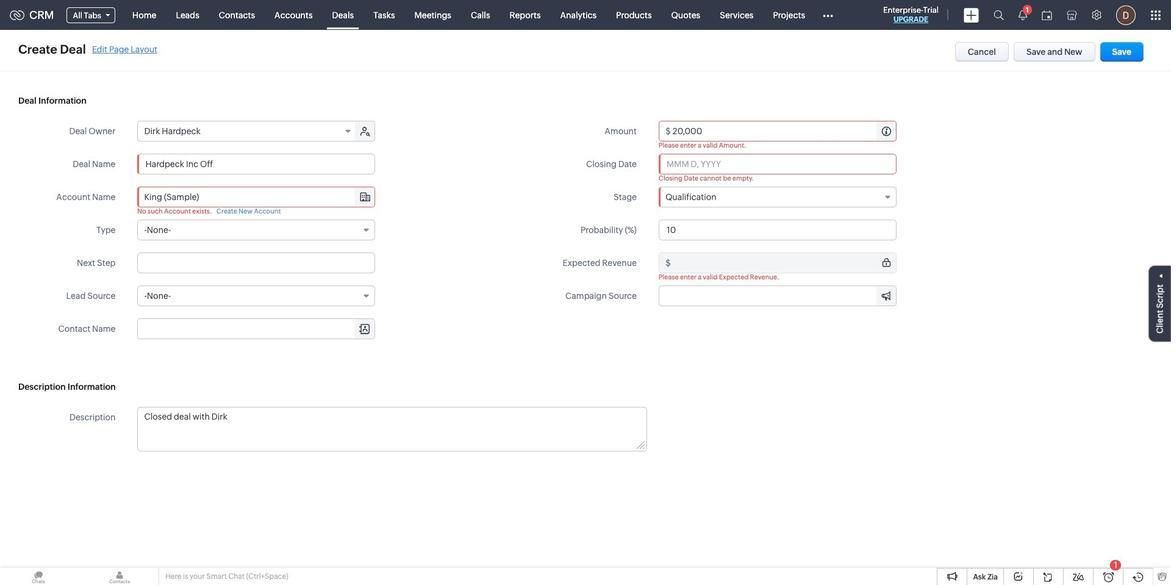 Task type: describe. For each thing, give the bounding box(es) containing it.
contacts image
[[81, 568, 158, 585]]

search element
[[986, 0, 1011, 30]]

create menu image
[[964, 8, 979, 22]]

profile element
[[1109, 0, 1143, 30]]

profile image
[[1116, 5, 1136, 25]]

search image
[[994, 10, 1004, 20]]

signals element
[[1011, 0, 1035, 30]]



Task type: vqa. For each thing, say whether or not it's contained in the screenshot.
Size 'icon' in the right top of the page
no



Task type: locate. For each thing, give the bounding box(es) containing it.
calendar image
[[1042, 10, 1052, 20]]

MMM D, YYYY text field
[[659, 154, 897, 174]]

chats image
[[0, 568, 77, 585]]

create menu element
[[957, 0, 986, 30]]

None field
[[59, 5, 123, 25], [138, 121, 357, 141], [659, 187, 897, 207], [138, 187, 375, 207], [138, 220, 375, 240], [138, 286, 375, 306], [659, 286, 896, 306], [138, 319, 375, 339], [59, 5, 123, 25], [138, 121, 357, 141], [659, 187, 897, 207], [138, 187, 375, 207], [138, 220, 375, 240], [138, 286, 375, 306], [659, 286, 896, 306], [138, 319, 375, 339]]

None text field
[[673, 121, 896, 141], [138, 187, 375, 207], [659, 220, 897, 240], [673, 253, 896, 273], [138, 319, 375, 339], [673, 121, 896, 141], [138, 187, 375, 207], [659, 220, 897, 240], [673, 253, 896, 273], [138, 319, 375, 339]]

logo image
[[10, 10, 24, 20]]

Other Modules field
[[815, 5, 841, 25]]

None text field
[[138, 154, 375, 174], [138, 253, 375, 273], [659, 286, 896, 306], [138, 408, 646, 451], [138, 154, 375, 174], [138, 253, 375, 273], [659, 286, 896, 306], [138, 408, 646, 451]]



